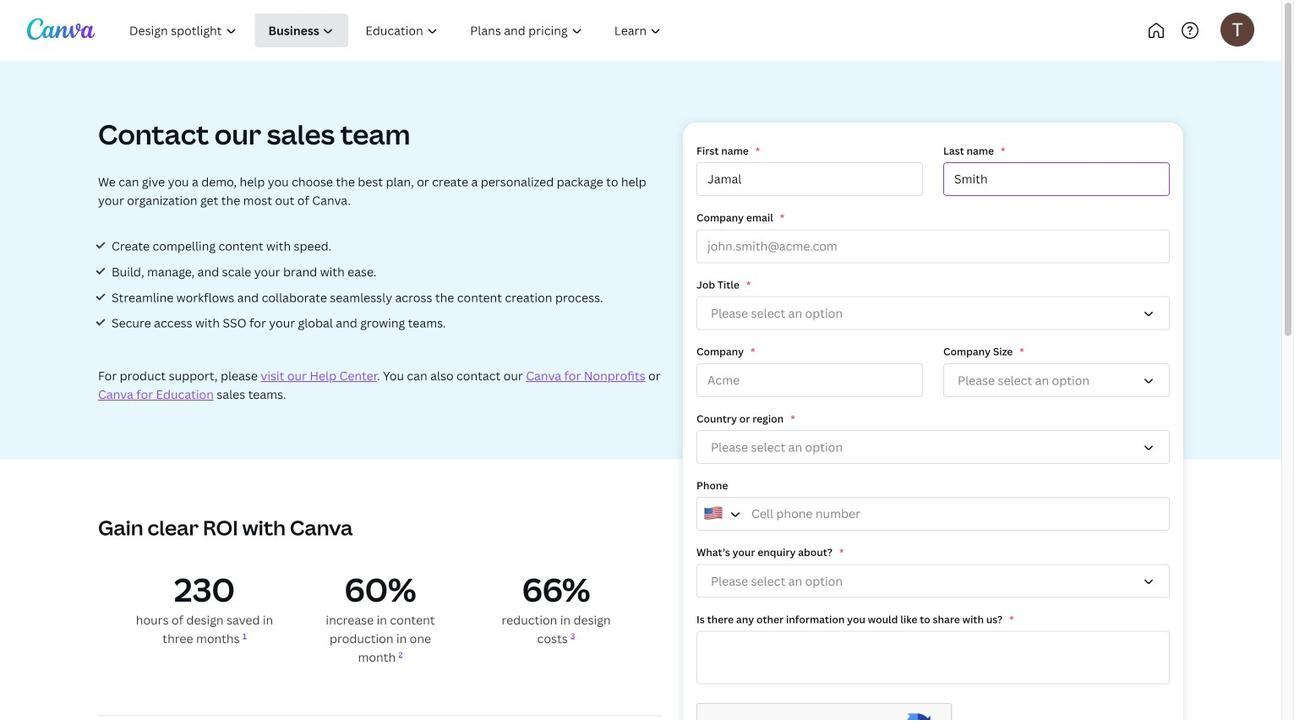 Task type: locate. For each thing, give the bounding box(es) containing it.
Smith text field
[[944, 163, 1171, 196]]

Acme text field
[[697, 364, 924, 397]]

None text field
[[697, 631, 1171, 685]]



Task type: describe. For each thing, give the bounding box(es) containing it.
john.smith@acme.com text field
[[697, 230, 1171, 263]]

Cell phone number text field
[[697, 497, 1171, 531]]

John text field
[[697, 163, 924, 196]]

top level navigation element
[[115, 14, 734, 47]]



Task type: vqa. For each thing, say whether or not it's contained in the screenshot.
Smith text field
yes



